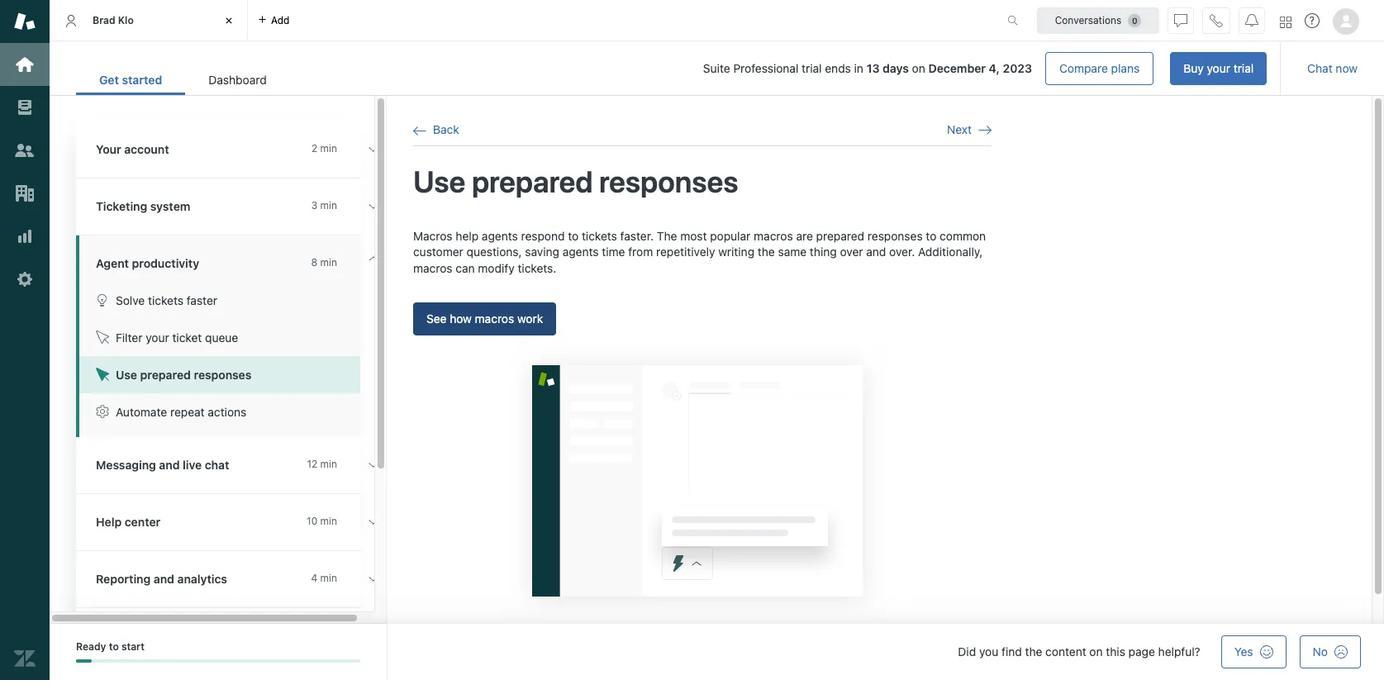 Task type: locate. For each thing, give the bounding box(es) containing it.
0 horizontal spatial trial
[[802, 61, 822, 75]]

min inside the agent productivity heading
[[320, 256, 337, 269]]

1 horizontal spatial use
[[413, 164, 466, 199]]

0 horizontal spatial use prepared responses
[[116, 368, 252, 382]]

0 vertical spatial tickets
[[582, 229, 617, 243]]

prepared
[[472, 164, 593, 199], [816, 229, 864, 243], [140, 368, 191, 382]]

4 min from the top
[[320, 458, 337, 470]]

use prepared responses button
[[79, 356, 360, 393]]

0 vertical spatial on
[[912, 61, 925, 75]]

on right days
[[912, 61, 925, 75]]

responses
[[599, 164, 738, 199], [868, 229, 923, 243], [194, 368, 252, 382]]

1 vertical spatial responses
[[868, 229, 923, 243]]

chat now
[[1308, 61, 1358, 75]]

you
[[979, 645, 999, 659]]

macros
[[754, 229, 793, 243], [413, 261, 453, 275], [475, 312, 514, 326]]

ends
[[825, 61, 851, 75]]

1 vertical spatial and
[[159, 458, 180, 472]]

same
[[778, 245, 807, 259]]

the right find
[[1025, 645, 1042, 659]]

klo
[[118, 14, 134, 26]]

section
[[303, 52, 1267, 85]]

reporting
[[96, 572, 151, 586]]

yes button
[[1221, 635, 1286, 669]]

1 horizontal spatial tickets
[[582, 229, 617, 243]]

1 vertical spatial tickets
[[148, 293, 183, 307]]

tab list containing get started
[[76, 64, 290, 95]]

zendesk image
[[14, 648, 36, 669]]

to left start
[[109, 640, 119, 653]]

see
[[426, 312, 447, 326]]

min inside help center "heading"
[[320, 515, 337, 527]]

min inside messaging and live chat heading
[[320, 458, 337, 470]]

3
[[311, 199, 318, 212]]

prepared up respond
[[472, 164, 593, 199]]

use prepared responses up respond
[[413, 164, 738, 199]]

get
[[99, 73, 119, 87]]

0 vertical spatial your
[[1207, 61, 1231, 75]]

use prepared responses
[[413, 164, 738, 199], [116, 368, 252, 382]]

footer containing did you find the content on this page helpful?
[[50, 624, 1384, 680]]

indicates location on zendesk screen where macros can be selected. image
[[507, 340, 888, 623]]

1 horizontal spatial macros
[[475, 312, 514, 326]]

and right 'over' at the top of page
[[866, 245, 886, 259]]

messaging and live chat
[[96, 458, 229, 472]]

help center heading
[[76, 494, 390, 551]]

responses up the the
[[599, 164, 738, 199]]

days
[[883, 61, 909, 75]]

reporting image
[[14, 226, 36, 247]]

1 horizontal spatial responses
[[599, 164, 738, 199]]

filter your ticket queue button
[[79, 319, 360, 356]]

0 vertical spatial use prepared responses
[[413, 164, 738, 199]]

help
[[456, 229, 479, 243]]

1 vertical spatial macros
[[413, 261, 453, 275]]

responses inside content-title region
[[599, 164, 738, 199]]

buy your trial button
[[1170, 52, 1267, 85]]

3 min from the top
[[320, 256, 337, 269]]

use prepared responses up 'automate repeat actions'
[[116, 368, 252, 382]]

your for buy
[[1207, 61, 1231, 75]]

tickets
[[582, 229, 617, 243], [148, 293, 183, 307]]

1 horizontal spatial to
[[568, 229, 579, 243]]

1 vertical spatial on
[[1090, 645, 1103, 659]]

12
[[307, 458, 318, 470]]

use inside content-title region
[[413, 164, 466, 199]]

on left this
[[1090, 645, 1103, 659]]

2 min from the top
[[320, 199, 337, 212]]

2 vertical spatial prepared
[[140, 368, 191, 382]]

messaging
[[96, 458, 156, 472]]

questions,
[[467, 245, 522, 259]]

2 horizontal spatial responses
[[868, 229, 923, 243]]

your
[[1207, 61, 1231, 75], [146, 331, 169, 345]]

min right 4
[[320, 572, 337, 584]]

to up additionally,
[[926, 229, 937, 243]]

0 horizontal spatial responses
[[194, 368, 252, 382]]

and for messaging and live chat
[[159, 458, 180, 472]]

prepared up 'over' at the top of page
[[816, 229, 864, 243]]

2 trial from the left
[[1234, 61, 1254, 75]]

December 4, 2023 text field
[[928, 61, 1032, 75]]

min inside reporting and analytics heading
[[320, 572, 337, 584]]

0 horizontal spatial macros
[[413, 261, 453, 275]]

find
[[1002, 645, 1022, 659]]

min right 12
[[320, 458, 337, 470]]

trial for your
[[1234, 61, 1254, 75]]

0 vertical spatial use
[[413, 164, 466, 199]]

1 min from the top
[[320, 142, 337, 155]]

brad
[[93, 14, 115, 26]]

10
[[307, 515, 318, 527]]

min for reporting and analytics
[[320, 572, 337, 584]]

4 min
[[311, 572, 337, 584]]

min right the 8
[[320, 256, 337, 269]]

work
[[517, 312, 543, 326]]

min for agent productivity
[[320, 256, 337, 269]]

see how macros work button
[[413, 303, 556, 336]]

agents
[[482, 229, 518, 243], [563, 245, 599, 259]]

automate repeat actions
[[116, 405, 247, 419]]

account
[[124, 142, 169, 156]]

get help image
[[1305, 13, 1320, 28]]

progress bar image
[[76, 660, 92, 663]]

agents up questions,
[[482, 229, 518, 243]]

back
[[433, 122, 459, 136]]

chat
[[1308, 61, 1333, 75]]

and inside macros help agents respond to tickets faster. the most popular macros are prepared responses to common customer questions, saving agents time from repetitively writing the same thing over and over. additionally, macros can modify tickets.
[[866, 245, 886, 259]]

min for ticketing system
[[320, 199, 337, 212]]

1 horizontal spatial prepared
[[472, 164, 593, 199]]

0 horizontal spatial use
[[116, 368, 137, 382]]

admin image
[[14, 269, 36, 290]]

3 min
[[311, 199, 337, 212]]

actions
[[208, 405, 247, 419]]

no
[[1313, 645, 1328, 659]]

your account heading
[[76, 121, 390, 178]]

use down "filter"
[[116, 368, 137, 382]]

0 horizontal spatial the
[[758, 245, 775, 259]]

2 vertical spatial macros
[[475, 312, 514, 326]]

center
[[125, 515, 161, 529]]

started
[[122, 73, 162, 87]]

min right "3"
[[320, 199, 337, 212]]

in
[[854, 61, 864, 75]]

12 min
[[307, 458, 337, 470]]

1 vertical spatial use
[[116, 368, 137, 382]]

agents left time
[[563, 245, 599, 259]]

2 vertical spatial responses
[[194, 368, 252, 382]]

add
[[271, 14, 290, 26]]

responses inside macros help agents respond to tickets faster. the most popular macros are prepared responses to common customer questions, saving agents time from repetitively writing the same thing over and over. additionally, macros can modify tickets.
[[868, 229, 923, 243]]

tickets up time
[[582, 229, 617, 243]]

0 vertical spatial prepared
[[472, 164, 593, 199]]

1 vertical spatial use prepared responses
[[116, 368, 252, 382]]

filter your ticket queue
[[116, 331, 238, 345]]

close image
[[221, 12, 237, 29]]

yes
[[1234, 645, 1253, 659]]

1 vertical spatial agents
[[563, 245, 599, 259]]

responses inside "button"
[[194, 368, 252, 382]]

0 horizontal spatial agents
[[482, 229, 518, 243]]

reporting and analytics
[[96, 572, 227, 586]]

0 vertical spatial macros
[[754, 229, 793, 243]]

min inside your account 'heading'
[[320, 142, 337, 155]]

use down back button
[[413, 164, 466, 199]]

faster.
[[620, 229, 654, 243]]

min inside ticketing system heading
[[320, 199, 337, 212]]

1 vertical spatial prepared
[[816, 229, 864, 243]]

responses up over. on the top of page
[[868, 229, 923, 243]]

trial inside button
[[1234, 61, 1254, 75]]

use prepared responses inside "button"
[[116, 368, 252, 382]]

dashboard tab
[[185, 64, 290, 95]]

zendesk products image
[[1280, 16, 1292, 28]]

suite professional trial ends in 13 days on december 4, 2023
[[703, 61, 1032, 75]]

trial down notifications image on the right top of the page
[[1234, 61, 1254, 75]]

macros inside button
[[475, 312, 514, 326]]

faster
[[187, 293, 217, 307]]

over.
[[889, 245, 915, 259]]

1 horizontal spatial use prepared responses
[[413, 164, 738, 199]]

1 horizontal spatial the
[[1025, 645, 1042, 659]]

macros down 'customer'
[[413, 261, 453, 275]]

1 vertical spatial your
[[146, 331, 169, 345]]

tickets.
[[518, 261, 556, 275]]

content-title region
[[413, 163, 992, 201]]

macros right how
[[475, 312, 514, 326]]

popular
[[710, 229, 751, 243]]

min right 10
[[320, 515, 337, 527]]

footer
[[50, 624, 1384, 680]]

help
[[96, 515, 122, 529]]

customer
[[413, 245, 463, 259]]

5 min from the top
[[320, 515, 337, 527]]

section containing suite professional trial ends in
[[303, 52, 1267, 85]]

min right '2'
[[320, 142, 337, 155]]

trial left ends
[[802, 61, 822, 75]]

automate repeat actions button
[[79, 393, 360, 431]]

0 vertical spatial the
[[758, 245, 775, 259]]

next button
[[947, 122, 992, 137]]

and left analytics
[[154, 572, 174, 586]]

macros up same
[[754, 229, 793, 243]]

and left "live"
[[159, 458, 180, 472]]

most
[[680, 229, 707, 243]]

prepared down filter your ticket queue
[[140, 368, 191, 382]]

2 min
[[312, 142, 337, 155]]

region
[[413, 228, 992, 626]]

productivity
[[132, 256, 199, 270]]

0 vertical spatial and
[[866, 245, 886, 259]]

2 horizontal spatial prepared
[[816, 229, 864, 243]]

buy your trial
[[1184, 61, 1254, 75]]

your right "filter"
[[146, 331, 169, 345]]

1 vertical spatial the
[[1025, 645, 1042, 659]]

2 horizontal spatial to
[[926, 229, 937, 243]]

responses down queue
[[194, 368, 252, 382]]

1 horizontal spatial trial
[[1234, 61, 1254, 75]]

1 horizontal spatial on
[[1090, 645, 1103, 659]]

0 horizontal spatial your
[[146, 331, 169, 345]]

0 vertical spatial responses
[[599, 164, 738, 199]]

0 horizontal spatial on
[[912, 61, 925, 75]]

tickets right solve
[[148, 293, 183, 307]]

chat
[[205, 458, 229, 472]]

1 trial from the left
[[802, 61, 822, 75]]

0 horizontal spatial tickets
[[148, 293, 183, 307]]

the
[[758, 245, 775, 259], [1025, 645, 1042, 659]]

0 vertical spatial agents
[[482, 229, 518, 243]]

prepared inside macros help agents respond to tickets faster. the most popular macros are prepared responses to common customer questions, saving agents time from repetitively writing the same thing over and over. additionally, macros can modify tickets.
[[816, 229, 864, 243]]

the left same
[[758, 245, 775, 259]]

to right respond
[[568, 229, 579, 243]]

1 horizontal spatial your
[[1207, 61, 1231, 75]]

0 horizontal spatial to
[[109, 640, 119, 653]]

dashboard
[[208, 73, 267, 87]]

did you find the content on this page helpful?
[[958, 645, 1201, 659]]

region containing macros help agents respond to tickets faster. the most popular macros are prepared responses to common customer questions, saving agents time from repetitively writing the same thing over and over. additionally, macros can modify tickets.
[[413, 228, 992, 626]]

tab list
[[76, 64, 290, 95]]

chat now button
[[1294, 52, 1371, 85]]

see how macros work
[[426, 312, 543, 326]]

modify
[[478, 261, 515, 275]]

your right buy on the right top of page
[[1207, 61, 1231, 75]]

6 min from the top
[[320, 572, 337, 584]]

2 vertical spatial and
[[154, 572, 174, 586]]

0 horizontal spatial prepared
[[140, 368, 191, 382]]



Task type: vqa. For each thing, say whether or not it's contained in the screenshot.
RESPONSES within the content-title region
yes



Task type: describe. For each thing, give the bounding box(es) containing it.
queue
[[205, 331, 238, 345]]

compare plans
[[1059, 61, 1140, 75]]

views image
[[14, 97, 36, 118]]

solve tickets faster
[[116, 293, 217, 307]]

prepared inside content-title region
[[472, 164, 593, 199]]

brad klo tab
[[50, 0, 248, 41]]

messaging and live chat heading
[[76, 437, 390, 494]]

common
[[940, 229, 986, 243]]

start
[[121, 640, 145, 653]]

your for filter
[[146, 331, 169, 345]]

system
[[150, 199, 190, 213]]

prepared inside "button"
[[140, 368, 191, 382]]

reporting and analytics heading
[[76, 551, 390, 608]]

solve
[[116, 293, 145, 307]]

agent productivity
[[96, 256, 199, 270]]

on inside footer
[[1090, 645, 1103, 659]]

agent productivity heading
[[76, 236, 390, 282]]

ticket
[[172, 331, 202, 345]]

progress-bar progress bar
[[76, 660, 360, 663]]

2023
[[1003, 61, 1032, 75]]

min for messaging and live chat
[[320, 458, 337, 470]]

analytics
[[177, 572, 227, 586]]

4,
[[989, 61, 1000, 75]]

over
[[840, 245, 863, 259]]

organizations image
[[14, 183, 36, 204]]

notifications image
[[1245, 14, 1259, 27]]

how
[[450, 312, 472, 326]]

and for reporting and analytics
[[154, 572, 174, 586]]

writing
[[718, 245, 755, 259]]

get started image
[[14, 54, 36, 75]]

december
[[928, 61, 986, 75]]

agent
[[96, 256, 129, 270]]

this
[[1106, 645, 1125, 659]]

plans
[[1111, 61, 1140, 75]]

2
[[312, 142, 318, 155]]

next
[[947, 122, 972, 136]]

use inside "button"
[[116, 368, 137, 382]]

tickets inside macros help agents respond to tickets faster. the most popular macros are prepared responses to common customer questions, saving agents time from repetitively writing the same thing over and over. additionally, macros can modify tickets.
[[582, 229, 617, 243]]

8
[[311, 256, 318, 269]]

respond
[[521, 229, 565, 243]]

use prepared responses inside content-title region
[[413, 164, 738, 199]]

13
[[867, 61, 880, 75]]

now
[[1336, 61, 1358, 75]]

zendesk support image
[[14, 11, 36, 32]]

filter
[[116, 331, 143, 345]]

did
[[958, 645, 976, 659]]

thing
[[810, 245, 837, 259]]

are
[[796, 229, 813, 243]]

min for your account
[[320, 142, 337, 155]]

ready
[[76, 640, 106, 653]]

the
[[657, 229, 677, 243]]

suite
[[703, 61, 730, 75]]

ready to start
[[76, 640, 145, 653]]

help center
[[96, 515, 161, 529]]

compare plans button
[[1045, 52, 1154, 85]]

your account
[[96, 142, 169, 156]]

the inside footer
[[1025, 645, 1042, 659]]

ticketing
[[96, 199, 147, 213]]

live
[[183, 458, 202, 472]]

buy
[[1184, 61, 1204, 75]]

add button
[[248, 0, 300, 40]]

solve tickets faster button
[[79, 282, 360, 319]]

button displays agent's chat status as invisible. image
[[1174, 14, 1188, 27]]

professional
[[733, 61, 799, 75]]

automate
[[116, 405, 167, 419]]

tickets inside button
[[148, 293, 183, 307]]

helpful?
[[1158, 645, 1201, 659]]

on inside section
[[912, 61, 925, 75]]

conversations
[[1055, 14, 1122, 26]]

1 horizontal spatial agents
[[563, 245, 599, 259]]

back button
[[413, 122, 459, 137]]

repeat
[[170, 405, 205, 419]]

trial for professional
[[802, 61, 822, 75]]

customers image
[[14, 140, 36, 161]]

from
[[628, 245, 653, 259]]

brad klo
[[93, 14, 134, 26]]

repetitively
[[656, 245, 715, 259]]

2 horizontal spatial macros
[[754, 229, 793, 243]]

10 min
[[307, 515, 337, 527]]

the inside macros help agents respond to tickets faster. the most popular macros are prepared responses to common customer questions, saving agents time from repetitively writing the same thing over and over. additionally, macros can modify tickets.
[[758, 245, 775, 259]]

ticketing system heading
[[76, 178, 390, 236]]

ticketing system
[[96, 199, 190, 213]]

tabs tab list
[[50, 0, 990, 41]]

no button
[[1300, 635, 1361, 669]]

8 min
[[311, 256, 337, 269]]

4
[[311, 572, 318, 584]]

min for help center
[[320, 515, 337, 527]]

macros
[[413, 229, 453, 243]]

page
[[1129, 645, 1155, 659]]

content
[[1046, 645, 1086, 659]]

your
[[96, 142, 121, 156]]

main element
[[0, 0, 50, 680]]

additionally,
[[918, 245, 983, 259]]



